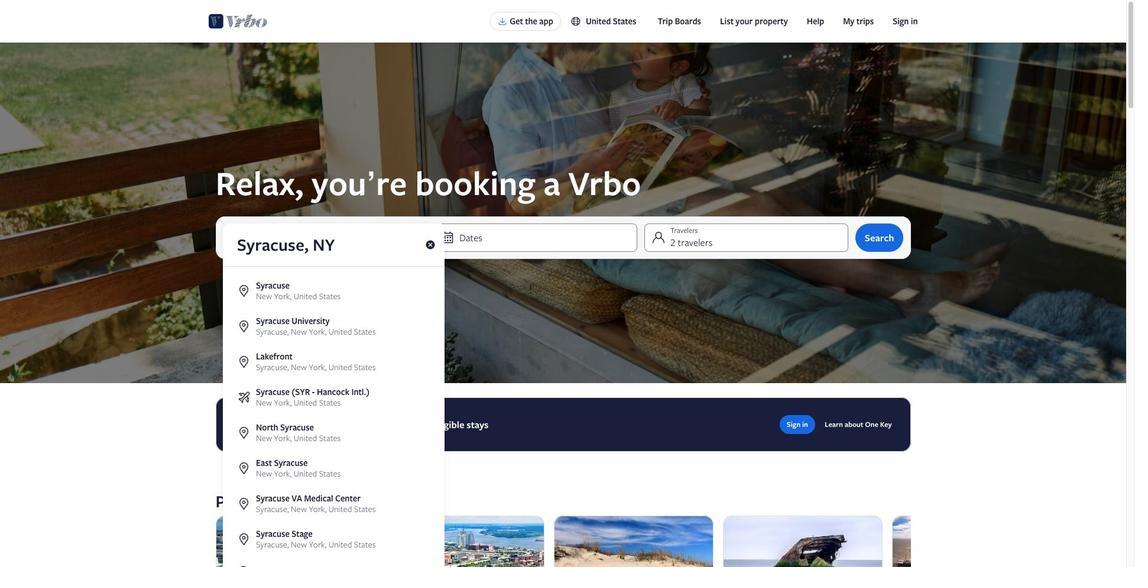 Task type: vqa. For each thing, say whether or not it's contained in the screenshot.
Show next card icon
yes



Task type: describe. For each thing, give the bounding box(es) containing it.
recently viewed region
[[209, 459, 918, 478]]

small image
[[571, 16, 581, 27]]



Task type: locate. For each thing, give the bounding box(es) containing it.
wizard region
[[0, 43, 1127, 567]]

clear going to image
[[425, 240, 436, 250]]

download the app button image
[[498, 17, 508, 26]]

main content
[[0, 43, 1127, 567]]

vrbo logo image
[[209, 12, 267, 31]]

show next card image
[[904, 556, 918, 567]]

Going to text field
[[223, 224, 445, 266]]



